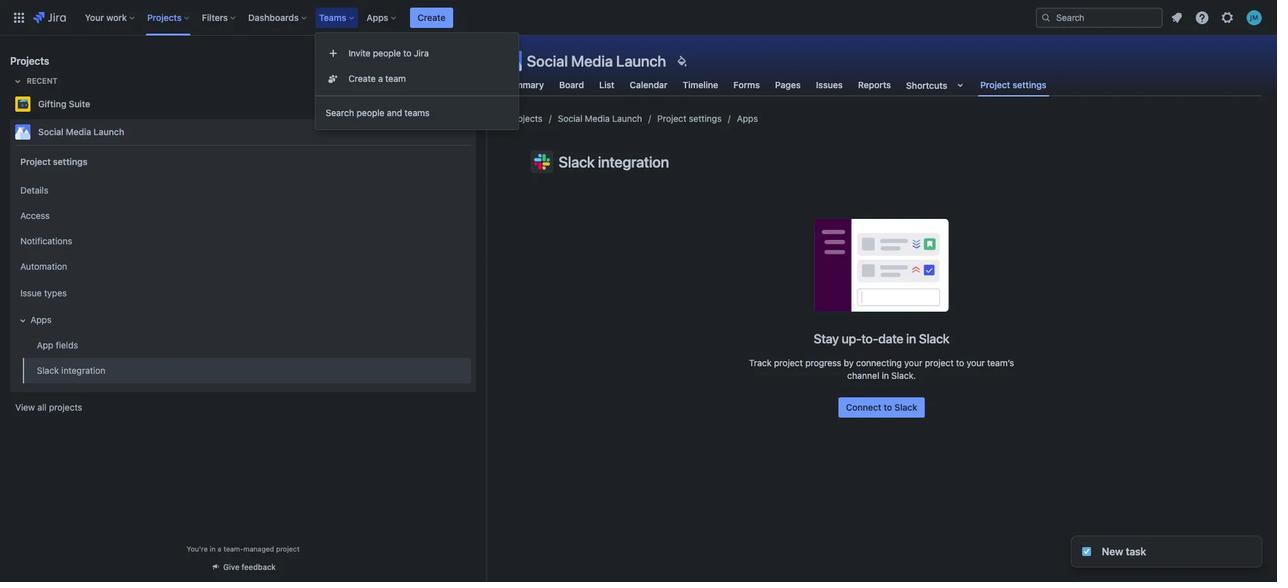 Task type: vqa. For each thing, say whether or not it's contained in the screenshot.
top Start
no



Task type: locate. For each thing, give the bounding box(es) containing it.
to
[[403, 48, 411, 58]]

project right shortcuts "dropdown button"
[[980, 79, 1010, 90]]

projects right work
[[147, 12, 182, 23]]

banner
[[0, 0, 1277, 36]]

0 horizontal spatial apps
[[30, 314, 52, 325]]

create for create
[[418, 12, 446, 23]]

social down board link
[[558, 113, 582, 124]]

projects for projects link at the top of the page
[[509, 113, 543, 124]]

media
[[571, 52, 613, 70], [585, 113, 610, 124], [66, 126, 91, 137]]

create down invite
[[348, 73, 376, 84]]

media down list link
[[585, 113, 610, 124]]

a inside button
[[378, 73, 383, 84]]

gifting suite
[[38, 98, 90, 109]]

0 vertical spatial create
[[418, 12, 446, 23]]

2 vertical spatial social
[[38, 126, 63, 137]]

recent
[[27, 76, 57, 86]]

project inside group
[[20, 156, 51, 167]]

0 vertical spatial a
[[378, 73, 383, 84]]

invite
[[348, 48, 371, 58]]

forms link
[[731, 74, 762, 96]]

teams
[[405, 107, 430, 118]]

access link
[[15, 203, 471, 229]]

people inside group
[[373, 48, 401, 58]]

people left and
[[357, 107, 384, 118]]

slack integration link
[[23, 358, 471, 383]]

projects inside dropdown button
[[147, 12, 182, 23]]

app
[[37, 339, 53, 350]]

1 vertical spatial people
[[357, 107, 384, 118]]

calendar
[[630, 79, 667, 90]]

you're in a team-managed project
[[187, 545, 300, 553]]

issue
[[20, 287, 42, 298]]

pages
[[775, 79, 801, 90]]

search people and teams
[[326, 107, 430, 118]]

2 horizontal spatial apps
[[737, 113, 758, 124]]

launch
[[616, 52, 666, 70], [612, 113, 642, 124], [94, 126, 124, 137]]

pages link
[[773, 74, 803, 96]]

your profile and settings image
[[1247, 10, 1262, 25]]

social media launch down list link
[[558, 113, 642, 124]]

1 vertical spatial project
[[657, 113, 686, 124]]

group containing project settings
[[13, 145, 471, 391]]

0 vertical spatial social media launch
[[527, 52, 666, 70]]

apps inside popup button
[[367, 12, 388, 23]]

projects link
[[509, 111, 543, 126]]

1 vertical spatial settings
[[689, 113, 722, 124]]

apps up app
[[30, 314, 52, 325]]

group
[[315, 37, 519, 95], [13, 145, 471, 391], [13, 174, 471, 387]]

reports
[[858, 79, 891, 90]]

people
[[373, 48, 401, 58], [357, 107, 384, 118]]

2 vertical spatial settings
[[53, 156, 87, 167]]

board link
[[557, 74, 587, 96]]

0 vertical spatial projects
[[147, 12, 182, 23]]

social
[[527, 52, 568, 70], [558, 113, 582, 124], [38, 126, 63, 137]]

1 horizontal spatial create
[[418, 12, 446, 23]]

settings
[[1013, 79, 1047, 90], [689, 113, 722, 124], [53, 156, 87, 167]]

collapse recent projects image
[[10, 74, 25, 89]]

forms
[[733, 79, 760, 90]]

1 vertical spatial create
[[348, 73, 376, 84]]

projects
[[147, 12, 182, 23], [10, 55, 49, 67], [509, 113, 543, 124]]

2 vertical spatial projects
[[509, 113, 543, 124]]

1 horizontal spatial a
[[378, 73, 383, 84]]

projects button
[[143, 7, 194, 28]]

a
[[378, 73, 383, 84], [218, 545, 222, 553]]

fields
[[56, 339, 78, 350]]

people left to at top left
[[373, 48, 401, 58]]

2 horizontal spatial settings
[[1013, 79, 1047, 90]]

1 horizontal spatial settings
[[689, 113, 722, 124]]

0 horizontal spatial project
[[20, 156, 51, 167]]

0 horizontal spatial projects
[[10, 55, 49, 67]]

project settings link
[[657, 111, 722, 126]]

social down gifting
[[38, 126, 63, 137]]

social media launch link
[[558, 111, 642, 126], [10, 119, 471, 145]]

media down suite
[[66, 126, 91, 137]]

apps up invite people to jira
[[367, 12, 388, 23]]

0 horizontal spatial social media launch link
[[10, 119, 471, 145]]

2 vertical spatial project
[[20, 156, 51, 167]]

give
[[223, 562, 239, 572]]

invite people to jira
[[348, 48, 429, 58]]

social media launch down suite
[[38, 126, 124, 137]]

2 horizontal spatial project
[[980, 79, 1010, 90]]

project settings
[[980, 79, 1047, 90], [657, 113, 722, 124], [20, 156, 87, 167]]

1 vertical spatial media
[[585, 113, 610, 124]]

1 horizontal spatial project settings
[[657, 113, 722, 124]]

slack
[[37, 365, 59, 375]]

projects up recent
[[10, 55, 49, 67]]

search image
[[1041, 12, 1051, 23]]

give feedback
[[223, 562, 276, 572]]

create inside group
[[348, 73, 376, 84]]

2 horizontal spatial projects
[[509, 113, 543, 124]]

task
[[1126, 546, 1146, 557]]

social media launch link down gifting suite "link"
[[10, 119, 471, 145]]

dashboards button
[[244, 7, 311, 28]]

create a team button
[[315, 66, 519, 91]]

media up list
[[571, 52, 613, 70]]

expand image
[[15, 313, 30, 328]]

team
[[385, 73, 406, 84]]

projects down summary link
[[509, 113, 543, 124]]

2 horizontal spatial project settings
[[980, 79, 1047, 90]]

access
[[20, 210, 50, 221]]

1 horizontal spatial apps
[[367, 12, 388, 23]]

apps for apps popup button at the top
[[367, 12, 388, 23]]

issue types link
[[15, 279, 471, 307]]

social media launch up list
[[527, 52, 666, 70]]

1 vertical spatial social media launch
[[558, 113, 642, 124]]

0 vertical spatial people
[[373, 48, 401, 58]]

and
[[387, 107, 402, 118]]

view all projects link
[[10, 396, 476, 419]]

0 horizontal spatial a
[[218, 545, 222, 553]]

0 vertical spatial project
[[980, 79, 1010, 90]]

your work button
[[81, 7, 139, 28]]

add to starred image
[[472, 124, 487, 140]]

create up jira
[[418, 12, 446, 23]]

social media launch link down list link
[[558, 111, 642, 126]]

0 horizontal spatial project settings
[[20, 156, 87, 167]]

apps down the forms link
[[737, 113, 758, 124]]

issue types
[[20, 287, 67, 298]]

create
[[418, 12, 446, 23], [348, 73, 376, 84]]

app fields link
[[23, 333, 471, 358]]

people for invite
[[373, 48, 401, 58]]

tab list
[[494, 74, 1269, 96]]

project up details at the top of page
[[20, 156, 51, 167]]

automation link
[[15, 254, 471, 279]]

social media launch
[[527, 52, 666, 70], [558, 113, 642, 124], [38, 126, 124, 137]]

new task button
[[1071, 536, 1262, 567]]

apps
[[367, 12, 388, 23], [737, 113, 758, 124], [30, 314, 52, 325]]

0 horizontal spatial create
[[348, 73, 376, 84]]

1 horizontal spatial projects
[[147, 12, 182, 23]]

1 vertical spatial project settings
[[657, 113, 722, 124]]

notifications
[[20, 235, 72, 246]]

gifting suite link
[[10, 91, 471, 117]]

jira image
[[33, 10, 66, 25], [33, 10, 66, 25]]

a right in at the bottom of the page
[[218, 545, 222, 553]]

details link
[[15, 178, 471, 203]]

appswitcher icon image
[[11, 10, 27, 25]]

2 vertical spatial project settings
[[20, 156, 87, 167]]

primary element
[[8, 0, 1036, 35]]

banner containing your work
[[0, 0, 1277, 36]]

project down the calendar link at the top of the page
[[657, 113, 686, 124]]

summary link
[[501, 74, 546, 96]]

2 vertical spatial apps
[[30, 314, 52, 325]]

1 horizontal spatial project
[[657, 113, 686, 124]]

new
[[1102, 546, 1123, 557]]

project
[[980, 79, 1010, 90], [657, 113, 686, 124], [20, 156, 51, 167]]

a left team
[[378, 73, 383, 84]]

1 vertical spatial apps
[[737, 113, 758, 124]]

create inside the primary element
[[418, 12, 446, 23]]

social up summary
[[527, 52, 568, 70]]

timeline link
[[680, 74, 721, 96]]

0 vertical spatial apps
[[367, 12, 388, 23]]

shortcuts button
[[904, 74, 970, 96]]

project for "project settings" link
[[657, 113, 686, 124]]



Task type: describe. For each thing, give the bounding box(es) containing it.
0 vertical spatial settings
[[1013, 79, 1047, 90]]

1 horizontal spatial social media launch link
[[558, 111, 642, 126]]

board
[[559, 79, 584, 90]]

team-
[[224, 545, 243, 553]]

0 horizontal spatial settings
[[53, 156, 87, 167]]

task icon image
[[1082, 546, 1092, 557]]

search
[[326, 107, 354, 118]]

integration
[[61, 365, 105, 375]]

teams
[[319, 12, 346, 23]]

all
[[37, 402, 47, 413]]

apps button
[[15, 307, 471, 333]]

work
[[106, 12, 127, 23]]

0 vertical spatial social
[[527, 52, 568, 70]]

suite
[[69, 98, 90, 109]]

group containing invite people to jira
[[315, 37, 519, 95]]

shortcuts
[[906, 80, 947, 90]]

2 vertical spatial social media launch
[[38, 126, 124, 137]]

gifting
[[38, 98, 66, 109]]

reports link
[[855, 74, 893, 96]]

create a team
[[348, 73, 406, 84]]

apps button
[[363, 7, 401, 28]]

give feedback button
[[203, 557, 283, 578]]

project inside tab list
[[980, 79, 1010, 90]]

1 vertical spatial a
[[218, 545, 222, 553]]

new task
[[1102, 546, 1146, 557]]

0 vertical spatial project settings
[[980, 79, 1047, 90]]

your work
[[85, 12, 127, 23]]

settings image
[[1220, 10, 1235, 25]]

calendar link
[[627, 74, 670, 96]]

slack integration
[[37, 365, 105, 375]]

you're
[[187, 545, 208, 553]]

tab list containing project settings
[[494, 74, 1269, 96]]

in
[[210, 545, 216, 553]]

invite people to jira button
[[315, 41, 519, 66]]

project for group containing project settings
[[20, 156, 51, 167]]

filters
[[202, 12, 228, 23]]

2 vertical spatial media
[[66, 126, 91, 137]]

1 vertical spatial social
[[558, 113, 582, 124]]

summary
[[504, 79, 544, 90]]

projects for projects dropdown button on the left of the page
[[147, 12, 182, 23]]

jira
[[414, 48, 429, 58]]

dashboards
[[248, 12, 299, 23]]

0 vertical spatial launch
[[616, 52, 666, 70]]

people for search
[[357, 107, 384, 118]]

1 vertical spatial launch
[[612, 113, 642, 124]]

2 vertical spatial launch
[[94, 126, 124, 137]]

create for create a team
[[348, 73, 376, 84]]

teams button
[[315, 7, 359, 28]]

invite people to jira image
[[326, 46, 341, 61]]

your
[[85, 12, 104, 23]]

list
[[599, 79, 615, 90]]

timeline
[[683, 79, 718, 90]]

project
[[276, 545, 300, 553]]

apps inside button
[[30, 314, 52, 325]]

issues link
[[813, 74, 845, 96]]

apps link
[[737, 111, 758, 126]]

view
[[15, 402, 35, 413]]

group containing details
[[13, 174, 471, 387]]

details
[[20, 184, 48, 195]]

feedback
[[242, 562, 276, 572]]

automation
[[20, 261, 67, 271]]

create button
[[410, 7, 453, 28]]

app fields
[[37, 339, 78, 350]]

issues
[[816, 79, 843, 90]]

0 vertical spatial media
[[571, 52, 613, 70]]

search people and teams button
[[315, 100, 519, 126]]

notifications image
[[1169, 10, 1184, 25]]

set background color image
[[674, 53, 689, 69]]

managed
[[243, 545, 274, 553]]

help image
[[1195, 10, 1210, 25]]

filters button
[[198, 7, 241, 28]]

1 vertical spatial projects
[[10, 55, 49, 67]]

types
[[44, 287, 67, 298]]

notifications link
[[15, 229, 471, 254]]

Search field
[[1036, 7, 1163, 28]]

view all projects
[[15, 402, 82, 413]]

list link
[[597, 74, 617, 96]]

apps for apps link
[[737, 113, 758, 124]]

projects
[[49, 402, 82, 413]]



